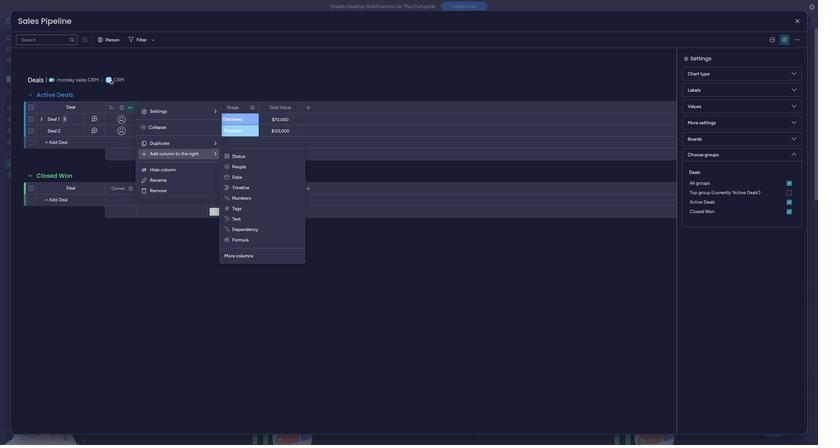 Task type: locate. For each thing, give the bounding box(es) containing it.
enable left desktop
[[331, 4, 345, 9]]

settings up alex at the top of the page
[[150, 109, 167, 114]]

closed won inside closed won field
[[37, 172, 72, 180]]

active deals down group
[[690, 200, 715, 205]]

0 vertical spatial closed
[[37, 172, 57, 180]]

1 vertical spatial sales
[[98, 32, 126, 46]]

1 deals element from the top
[[688, 179, 797, 188]]

deals down group
[[704, 200, 715, 205]]

2 list arrow image from the top
[[215, 141, 217, 146]]

chart
[[688, 71, 699, 77], [122, 162, 139, 170]]

active deals inside field
[[37, 91, 73, 99]]

closed won down group
[[690, 209, 714, 215]]

0 horizontal spatial options image
[[250, 102, 254, 113]]

won down group
[[705, 209, 714, 215]]

all groups
[[690, 181, 710, 186]]

1 vertical spatial options image
[[128, 183, 133, 194]]

1 horizontal spatial sales
[[76, 77, 87, 83]]

1 horizontal spatial closed won
[[690, 209, 714, 215]]

active left 'deals'
[[101, 73, 119, 81]]

None search field
[[16, 35, 77, 45]]

won inside the closed won option
[[705, 209, 714, 215]]

2 dapulse dropdown down arrow image from the top
[[792, 150, 797, 157]]

options image left settings image
[[128, 102, 133, 113]]

started
[[32, 172, 47, 178]]

0 vertical spatial stage
[[227, 105, 239, 110]]

list box
[[0, 101, 83, 269]]

active inside field
[[37, 91, 55, 99]]

1 horizontal spatial options image
[[293, 102, 297, 113]]

deals up leads
[[15, 105, 26, 111]]

chart type
[[688, 71, 710, 77]]

0 vertical spatial + add deal text field
[[40, 139, 102, 147]]

contacts
[[163, 105, 182, 110], [15, 128, 34, 133], [163, 186, 182, 191]]

deals element containing all groups
[[688, 179, 797, 188]]

monday up home 'button' at top
[[29, 17, 51, 24]]

list box containing deals
[[0, 101, 83, 269]]

deals element up 'active at the right top of the page
[[688, 179, 797, 188]]

list arrow image for settings
[[215, 109, 217, 114]]

hide
[[150, 167, 160, 173]]

0 vertical spatial closed won
[[37, 172, 72, 180]]

workspace image
[[6, 76, 13, 83], [106, 77, 112, 83]]

owner field left settings image
[[107, 104, 123, 111]]

1
[[58, 117, 60, 122]]

deal
[[66, 105, 75, 110], [270, 105, 279, 110], [48, 117, 57, 122], [48, 128, 57, 134], [66, 185, 75, 191]]

1 vertical spatial settings
[[150, 109, 167, 114]]

2 stage field from the top
[[225, 185, 241, 192]]

options image
[[128, 102, 133, 113], [128, 183, 133, 194]]

0 vertical spatial more
[[688, 120, 698, 126]]

0 vertical spatial contacts
[[163, 105, 182, 110]]

remove
[[150, 188, 167, 194]]

monday sales crm up active deals field
[[57, 77, 99, 83]]

2 + add deal text field from the top
[[40, 196, 102, 204]]

stage up v2 small numbers digit column outline icon
[[227, 186, 239, 191]]

status
[[232, 154, 245, 159]]

sales
[[53, 17, 66, 24], [76, 77, 87, 83]]

settings image
[[141, 108, 147, 115]]

0 horizontal spatial monday
[[29, 17, 51, 24]]

stage up discovery
[[227, 105, 239, 110]]

owner field for 1st options icon from the top of the page
[[107, 104, 123, 111]]

columns
[[236, 253, 253, 259]]

alex green
[[153, 117, 176, 122]]

1 horizontal spatial chart
[[688, 71, 699, 77]]

dapulse dropdown down arrow image for values
[[792, 104, 797, 111]]

enable
[[331, 4, 345, 9], [452, 4, 465, 9]]

1 vertical spatial list arrow image
[[215, 141, 217, 146]]

sales inside banner
[[98, 32, 126, 46]]

v2 function small outline image
[[225, 237, 229, 243]]

lottie animation image
[[0, 379, 83, 445]]

deal value
[[270, 105, 291, 110]]

workspace image left 'deals'
[[106, 77, 112, 83]]

0 vertical spatial won
[[59, 172, 72, 180]]

choose groups
[[688, 152, 719, 158]]

1 vertical spatial + add deal text field
[[40, 196, 102, 204]]

1 horizontal spatial more
[[688, 120, 698, 126]]

1 vertical spatial stage field
[[225, 185, 241, 192]]

dapulse dropdown down arrow image
[[792, 88, 797, 95], [792, 150, 797, 157]]

won
[[59, 172, 72, 180], [705, 209, 714, 215]]

1 vertical spatial closed won
[[690, 209, 714, 215]]

groups for all groups
[[696, 181, 710, 186]]

chart left type
[[688, 71, 699, 77]]

active down |
[[37, 91, 55, 99]]

0 vertical spatial sales
[[53, 17, 66, 24]]

getting
[[15, 172, 31, 178]]

menu
[[136, 104, 222, 199]]

1 vertical spatial dapulse dropdown down arrow image
[[792, 150, 797, 157]]

option
[[0, 102, 83, 104]]

monday
[[29, 17, 51, 24], [57, 77, 75, 83]]

deal left 1
[[48, 117, 57, 122]]

1 vertical spatial stage
[[227, 186, 239, 191]]

closed
[[37, 172, 57, 180], [690, 209, 704, 215]]

contacts field down rename
[[161, 185, 183, 192]]

0 horizontal spatial chart
[[122, 162, 139, 170]]

options image right value
[[293, 102, 297, 113]]

0 horizontal spatial active deals
[[37, 91, 73, 99]]

1 vertical spatial active
[[37, 91, 55, 99]]

0 vertical spatial contacts field
[[161, 104, 183, 111]]

alex green element
[[141, 116, 179, 123]]

active deals for active deals option
[[690, 200, 715, 205]]

won inside closed won field
[[59, 172, 72, 180]]

deal 1
[[48, 117, 60, 122]]

0 horizontal spatial sales
[[18, 16, 39, 26]]

c left 'deals'
[[107, 78, 110, 82]]

closed inside option
[[690, 209, 704, 215]]

1 horizontal spatial settings
[[690, 55, 711, 62]]

0 vertical spatial filter dashboard by text search field
[[16, 35, 77, 45]]

select product image
[[6, 18, 12, 24]]

crm
[[67, 17, 78, 24], [15, 76, 27, 82], [88, 77, 99, 83], [114, 77, 124, 83]]

4 dapulse dropdown down arrow image from the top
[[792, 137, 797, 144]]

stage field up discovery
[[225, 104, 241, 111]]

rename image
[[141, 177, 147, 184]]

lily smith element
[[141, 127, 176, 135]]

column information image
[[128, 186, 134, 191]]

deals
[[28, 76, 44, 84], [57, 91, 73, 99], [15, 105, 26, 111], [689, 170, 700, 175], [704, 200, 715, 205]]

more left "settings"
[[688, 120, 698, 126]]

1 vertical spatial more
[[224, 253, 235, 259]]

c
[[8, 76, 11, 82], [107, 78, 110, 82]]

mass email tracking image
[[6, 57, 12, 64]]

v2 split view image
[[770, 37, 775, 42]]

my work button
[[4, 44, 70, 54]]

dapulse person column image
[[225, 164, 229, 170]]

1 horizontal spatial active
[[101, 73, 119, 81]]

active deals inside option
[[690, 200, 715, 205]]

0 horizontal spatial workspace image
[[6, 76, 13, 83]]

rename
[[150, 178, 167, 183]]

deals element up the closed won option
[[688, 188, 797, 198]]

1 horizontal spatial won
[[705, 209, 714, 215]]

forecasted
[[144, 73, 177, 81]]

0 horizontal spatial filter dashboard by text search field
[[16, 35, 77, 45]]

-
[[139, 73, 142, 81]]

enable for enable desktop notifications on this computer
[[331, 4, 345, 9]]

options image
[[250, 102, 254, 113], [293, 102, 297, 113]]

1 horizontal spatial c
[[107, 78, 110, 82]]

2 vertical spatial list arrow image
[[215, 152, 217, 156]]

|
[[46, 77, 47, 83]]

owner
[[109, 105, 123, 110], [111, 186, 125, 191]]

owner for owner field associated with 1st options icon from the top of the page
[[109, 105, 123, 110]]

active down top
[[690, 200, 703, 205]]

deals')
[[747, 190, 760, 196]]

$122,000
[[271, 129, 289, 133]]

2 options image from the left
[[293, 102, 297, 113]]

workspace image down the mass email tracking 'icon'
[[6, 76, 13, 83]]

0 horizontal spatial c
[[8, 76, 11, 82]]

monday sales crm up home 'button' at top
[[29, 17, 78, 24]]

activities
[[15, 150, 35, 155]]

0 vertical spatial column
[[159, 151, 175, 157]]

Owner field
[[107, 104, 123, 111], [110, 185, 127, 192]]

enable inside button
[[452, 4, 465, 9]]

+ add deal text field down 2
[[40, 139, 102, 147]]

0 vertical spatial owner field
[[107, 104, 123, 111]]

closed won inside the closed won option
[[690, 209, 714, 215]]

add column to the right image
[[141, 151, 147, 157]]

deals up 3 button
[[57, 91, 73, 99]]

column left to
[[159, 151, 175, 157]]

closed won for the closed won option
[[690, 209, 714, 215]]

0 vertical spatial sales
[[18, 16, 39, 26]]

settings up chart type at right
[[690, 55, 711, 62]]

won right started at left top
[[59, 172, 72, 180]]

0 vertical spatial list arrow image
[[215, 109, 217, 114]]

1 options image from the left
[[250, 102, 254, 113]]

this
[[403, 4, 412, 9]]

proposal
[[224, 128, 242, 134]]

0 horizontal spatial active
[[37, 91, 55, 99]]

chart left hide column icon at left top
[[122, 162, 139, 170]]

3 dapulse dropdown down arrow image from the top
[[792, 120, 797, 128]]

list arrow image for add column to the right
[[215, 152, 217, 156]]

closed won right getting
[[37, 172, 72, 180]]

stage field up v2 small numbers digit column outline icon
[[225, 185, 241, 192]]

2 deals group from the top
[[688, 198, 797, 217]]

deal left value
[[270, 105, 279, 110]]

active deals down |
[[37, 91, 73, 99]]

enable now! button
[[441, 2, 488, 12]]

0 horizontal spatial enable
[[331, 4, 345, 9]]

Closed Won field
[[35, 172, 74, 180]]

1 vertical spatial active deals
[[690, 200, 715, 205]]

c down the mass email tracking 'icon'
[[8, 76, 11, 82]]

column
[[159, 151, 175, 157], [161, 167, 176, 173]]

collapse
[[149, 125, 166, 130]]

closed won
[[37, 172, 72, 180], [690, 209, 714, 215]]

hide column image
[[141, 167, 147, 173]]

1 vertical spatial filter dashboard by text search field
[[195, 52, 256, 63]]

active for active deals field
[[37, 91, 55, 99]]

0 vertical spatial dapulse dropdown down arrow image
[[792, 88, 797, 95]]

2 deals element from the top
[[688, 188, 797, 198]]

deals up 'all'
[[689, 170, 700, 175]]

2 dapulse dropdown down arrow image from the top
[[792, 104, 797, 111]]

formula
[[232, 237, 249, 243]]

c for right workspace icon
[[107, 78, 110, 82]]

monday up active deals field
[[57, 77, 75, 83]]

1 vertical spatial won
[[705, 209, 714, 215]]

1 vertical spatial closed
[[690, 209, 704, 215]]

timeline
[[232, 185, 249, 191]]

1 vertical spatial groups
[[696, 181, 710, 186]]

2 stage from the top
[[227, 186, 239, 191]]

contacts up green
[[163, 105, 182, 110]]

Filter dashboard by text search field
[[16, 35, 77, 45], [195, 52, 256, 63]]

1 horizontal spatial enable
[[452, 4, 465, 9]]

list arrow image
[[215, 109, 217, 114], [215, 141, 217, 146], [215, 152, 217, 156]]

0 horizontal spatial $0
[[436, 97, 465, 125]]

contacts down rename
[[163, 186, 182, 191]]

$0
[[436, 97, 465, 125], [678, 97, 707, 125]]

owner left column information image
[[111, 186, 125, 191]]

column right hide
[[161, 167, 176, 173]]

1 horizontal spatial filter dashboard by text search field
[[195, 52, 256, 63]]

2 vertical spatial active
[[690, 200, 703, 205]]

active deals for active deals field
[[37, 91, 73, 99]]

1 vertical spatial owner field
[[110, 185, 127, 192]]

deals heading
[[689, 169, 700, 176]]

dapulse dropdown down arrow image for choose groups
[[792, 150, 797, 157]]

deal down closed won field
[[66, 185, 75, 191]]

1 vertical spatial sales
[[76, 77, 87, 83]]

2 contacts field from the top
[[161, 185, 183, 192]]

contacts for 1st contacts field from the bottom of the page
[[163, 186, 182, 191]]

options image left remove icon
[[128, 183, 133, 194]]

contacts up accounts
[[15, 128, 34, 133]]

deals group containing deals
[[688, 169, 797, 217]]

owner field for second options icon from the top of the page
[[110, 185, 127, 192]]

my
[[14, 46, 21, 52]]

0 vertical spatial active
[[101, 73, 119, 81]]

2 $0 from the left
[[678, 97, 707, 125]]

deals left |
[[28, 76, 44, 84]]

2 vertical spatial more dots image
[[798, 164, 803, 169]]

more dots image
[[795, 37, 799, 42], [798, 75, 803, 80], [798, 164, 803, 169]]

add
[[150, 151, 158, 157]]

1 dapulse dropdown down arrow image from the top
[[792, 71, 797, 79]]

closed right getting
[[37, 172, 57, 180]]

deal for deal 2
[[48, 128, 57, 134]]

share
[[777, 36, 788, 41]]

2
[[58, 128, 60, 134]]

enable now!
[[452, 4, 477, 9]]

$192,000
[[159, 97, 260, 125]]

1 vertical spatial contacts field
[[161, 185, 183, 192]]

2 options image from the top
[[128, 183, 133, 194]]

0 vertical spatial more dots image
[[795, 37, 799, 42]]

all
[[690, 181, 695, 186]]

owner field left column information image
[[110, 185, 127, 192]]

1 vertical spatial contacts
[[15, 128, 34, 133]]

1 horizontal spatial monday
[[57, 77, 75, 83]]

column information image left the deal value field
[[250, 105, 255, 110]]

0 vertical spatial options image
[[128, 102, 133, 113]]

choose
[[688, 152, 704, 158]]

0 horizontal spatial closed
[[37, 172, 57, 180]]

right
[[189, 151, 199, 157]]

v2 small numbers digit column outline image
[[225, 196, 229, 201]]

Contacts field
[[161, 104, 183, 111], [161, 185, 183, 192]]

1 horizontal spatial closed
[[690, 209, 704, 215]]

stage
[[227, 105, 239, 110], [227, 186, 239, 191]]

0 vertical spatial groups
[[705, 152, 719, 158]]

1 vertical spatial owner
[[111, 186, 125, 191]]

2 horizontal spatial active
[[690, 200, 703, 205]]

0 vertical spatial active deals
[[37, 91, 73, 99]]

green
[[163, 117, 176, 122]]

1 vertical spatial column
[[161, 167, 176, 173]]

dapulse dropdown down arrow image for more settings
[[792, 120, 797, 128]]

more left columns
[[224, 253, 235, 259]]

duplicate image
[[141, 140, 147, 147]]

deals group
[[688, 169, 797, 217], [688, 198, 797, 217]]

1 list arrow image from the top
[[215, 109, 217, 114]]

0 horizontal spatial sales
[[53, 17, 66, 24]]

0 vertical spatial stage field
[[225, 104, 241, 111]]

sales dashboard banner
[[87, 29, 815, 65]]

+ Add Deal text field
[[40, 139, 102, 147], [40, 196, 102, 204]]

deals inside option
[[704, 200, 715, 205]]

+ add deal text field down closed won field
[[40, 196, 102, 204]]

now!
[[466, 4, 477, 9]]

column information image left settings image
[[119, 105, 124, 110]]

date
[[232, 175, 242, 180]]

sales up home
[[18, 16, 39, 26]]

active inside option
[[690, 200, 703, 205]]

column information image
[[119, 105, 124, 110], [250, 105, 255, 110], [250, 186, 255, 191]]

options image left the deal value field
[[250, 102, 254, 113]]

Stage field
[[225, 104, 241, 111], [225, 185, 241, 192]]

0 horizontal spatial won
[[59, 172, 72, 180]]

groups up group
[[696, 181, 710, 186]]

1 vertical spatial monday
[[57, 77, 75, 83]]

1 dapulse dropdown down arrow image from the top
[[792, 88, 797, 95]]

closed down top
[[690, 209, 704, 215]]

person
[[105, 37, 119, 43]]

1 vertical spatial chart
[[122, 162, 139, 170]]

small timeline column outline image
[[225, 185, 229, 191]]

3 list arrow image from the top
[[215, 152, 217, 156]]

v2 funnel image
[[145, 164, 150, 169]]

1 horizontal spatial sales
[[98, 32, 126, 46]]

1 deals group from the top
[[688, 169, 797, 217]]

lily smith
[[153, 128, 174, 134]]

owner left settings image
[[109, 105, 123, 110]]

dashboard
[[128, 32, 186, 46]]

0 vertical spatial chart
[[688, 71, 699, 77]]

sales
[[18, 16, 39, 26], [98, 32, 126, 46]]

deal up 3 button
[[66, 105, 75, 110]]

accounts
[[15, 139, 35, 144]]

v2 calendar view small outline image
[[225, 175, 229, 180]]

sales left filter popup button
[[98, 32, 126, 46]]

0 horizontal spatial more
[[224, 253, 235, 259]]

more for more columns
[[224, 253, 235, 259]]

groups right choose
[[705, 152, 719, 158]]

list arrow image for duplicate
[[215, 141, 217, 146]]

enable for enable now!
[[452, 4, 465, 9]]

1 horizontal spatial active deals
[[690, 200, 715, 205]]

dependency
[[232, 227, 258, 233]]

0 vertical spatial owner
[[109, 105, 123, 110]]

contacts field up green
[[161, 104, 183, 111]]

monday sales crm
[[29, 17, 78, 24], [57, 77, 99, 83]]

share button
[[765, 34, 791, 44]]

home button
[[4, 33, 70, 43]]

won for closed won field
[[59, 172, 72, 180]]

deals
[[121, 73, 137, 81]]

deal left 2
[[48, 128, 57, 134]]

1 vertical spatial monday sales crm
[[57, 77, 99, 83]]

deals element
[[688, 179, 797, 188], [688, 188, 797, 198]]

2 vertical spatial contacts
[[163, 186, 182, 191]]

group
[[698, 190, 710, 196]]

1 horizontal spatial $0
[[678, 97, 707, 125]]

closed inside field
[[37, 172, 57, 180]]

0 horizontal spatial closed won
[[37, 172, 72, 180]]

enable left now!
[[452, 4, 465, 9]]

dapulse dropdown down arrow image
[[792, 71, 797, 79], [792, 104, 797, 111], [792, 120, 797, 128], [792, 137, 797, 144]]

deal inside field
[[270, 105, 279, 110]]

remove image
[[141, 188, 147, 194]]

getting started
[[15, 172, 47, 178]]

smith
[[161, 128, 174, 134]]

0 vertical spatial settings
[[690, 55, 711, 62]]



Task type: vqa. For each thing, say whether or not it's contained in the screenshot.
Descending
no



Task type: describe. For each thing, give the bounding box(es) containing it.
filter dashboard by text search field inside sales dashboard banner
[[195, 52, 256, 63]]

Sales Pipeline field
[[16, 16, 73, 26]]

deals inside field
[[57, 91, 73, 99]]

1 vertical spatial more dots image
[[798, 75, 803, 80]]

filter button
[[126, 35, 157, 45]]

$70,000
[[272, 117, 289, 122]]

hide column
[[150, 167, 176, 173]]

christina overa image
[[800, 16, 810, 26]]

help button
[[763, 427, 785, 438]]

sales for sales dashboard
[[98, 32, 126, 46]]

help
[[768, 429, 780, 435]]

sales pipeline
[[18, 16, 72, 26]]

(currently
[[712, 190, 731, 196]]

dapulse text column image
[[224, 217, 230, 222]]

c for workspace icon to the left
[[8, 76, 11, 82]]

column information image for stage
[[250, 105, 255, 110]]

active deals option
[[688, 198, 797, 207]]

3
[[64, 117, 66, 121]]

closed won for closed won field
[[37, 172, 72, 180]]

column for add
[[159, 151, 175, 157]]

leads
[[15, 117, 27, 122]]

1 stage from the top
[[227, 105, 239, 110]]

groups for choose groups
[[705, 152, 719, 158]]

contacts inside list box
[[15, 128, 34, 133]]

tags
[[232, 206, 242, 212]]

search image
[[70, 37, 75, 42]]

discovery
[[223, 117, 243, 122]]

active for active deals option
[[690, 200, 703, 205]]

top group (currently 'active deals')
[[690, 190, 760, 196]]

settings
[[699, 120, 716, 126]]

dapulse dropdown down arrow image for labels
[[792, 88, 797, 95]]

column for hide
[[161, 167, 176, 173]]

3 button
[[62, 113, 67, 125]]

Sales Dashboard field
[[97, 32, 187, 46]]

filter
[[136, 37, 147, 43]]

owner for owner field associated with second options icon from the top of the page
[[111, 186, 125, 191]]

svg image
[[144, 116, 151, 123]]

1 contacts field from the top
[[161, 104, 183, 111]]

people
[[232, 164, 246, 170]]

contacts for second contacts field from the bottom of the page
[[163, 105, 182, 110]]

lily
[[153, 128, 160, 134]]

type
[[700, 71, 710, 77]]

0 vertical spatial monday
[[29, 17, 51, 24]]

desktop
[[346, 4, 365, 9]]

workspace selection element
[[6, 75, 28, 84]]

numbers
[[232, 196, 251, 201]]

closed for closed won field
[[37, 172, 57, 180]]

top
[[690, 190, 697, 196]]

add column to the right
[[150, 151, 199, 157]]

computer
[[414, 4, 436, 9]]

boards
[[688, 136, 702, 142]]

person button
[[95, 35, 123, 45]]

alex
[[153, 117, 162, 122]]

deal 2
[[48, 128, 60, 134]]

duplicate
[[150, 141, 169, 146]]

labels
[[688, 87, 701, 93]]

home
[[15, 35, 27, 40]]

1 options image from the top
[[128, 102, 133, 113]]

deals group containing active deals
[[688, 198, 797, 217]]

pipeline
[[41, 16, 72, 26]]

work
[[22, 46, 32, 52]]

1 stage field from the top
[[225, 104, 241, 111]]

to
[[176, 151, 180, 157]]

Active Deals field
[[35, 91, 75, 99]]

'active
[[732, 190, 746, 196]]

column information image for owner
[[119, 105, 124, 110]]

sales dashboard
[[98, 32, 186, 46]]

0 horizontal spatial settings
[[150, 109, 167, 114]]

menu containing settings
[[136, 104, 222, 199]]

closed won option
[[688, 207, 797, 217]]

value
[[280, 105, 291, 110]]

funnel chart
[[101, 162, 139, 170]]

Deal Value field
[[268, 104, 293, 111]]

v2 collapse column outline image
[[141, 125, 146, 130]]

crm inside workspace selection element
[[15, 76, 27, 82]]

v2 settings line image
[[783, 37, 787, 42]]

deals element containing top group (currently 'active deals')
[[688, 188, 797, 198]]

won for the closed won option
[[705, 209, 714, 215]]

1 + add deal text field from the top
[[40, 139, 102, 147]]

more for more settings
[[688, 120, 698, 126]]

notifications
[[366, 4, 395, 9]]

arrow down image
[[149, 36, 157, 44]]

v2 dependency image
[[225, 227, 229, 233]]

column information image right timeline
[[250, 186, 255, 191]]

dapulse dropdown down arrow image for boards
[[792, 137, 797, 144]]

enable desktop notifications on this computer
[[331, 4, 436, 9]]

public board image
[[7, 172, 13, 178]]

revenue
[[178, 73, 204, 81]]

dapulse x slim image
[[796, 19, 799, 24]]

more columns
[[224, 253, 253, 259]]

0 vertical spatial monday sales crm
[[29, 17, 78, 24]]

text
[[232, 217, 241, 222]]

sales for sales pipeline
[[18, 16, 39, 26]]

active deals - forecasted revenue
[[101, 73, 204, 81]]

Search in workspace field
[[14, 90, 55, 97]]

my work
[[14, 46, 32, 52]]

funnel
[[101, 162, 121, 170]]

v2 status outline image
[[225, 154, 229, 159]]

dapulse close image
[[809, 4, 815, 10]]

public dashboard image
[[7, 161, 13, 167]]

on
[[396, 4, 402, 9]]

deal for deal 1
[[48, 117, 57, 122]]

svg image
[[144, 128, 151, 134]]

1 $0 from the left
[[436, 97, 465, 125]]

the
[[181, 151, 188, 157]]

small tags column image
[[225, 206, 229, 212]]

values
[[688, 104, 701, 109]]

1 horizontal spatial workspace image
[[106, 77, 112, 83]]

deal for deal value
[[270, 105, 279, 110]]

more settings
[[688, 120, 716, 126]]

dapulse dropdown down arrow image for chart type
[[792, 71, 797, 79]]

closed for the closed won option
[[690, 209, 704, 215]]

lottie animation element
[[0, 379, 83, 445]]



